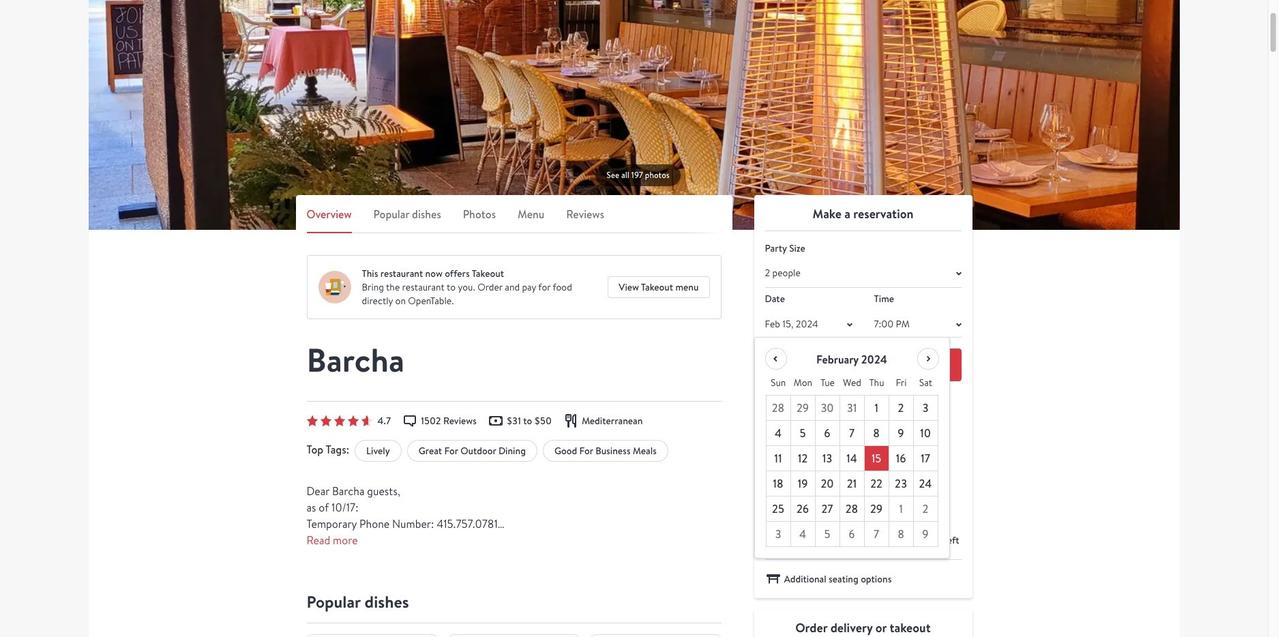 Task type: describe. For each thing, give the bounding box(es) containing it.
tuesday element
[[816, 371, 840, 396]]

sunday element
[[766, 371, 791, 396]]

thursday element
[[865, 371, 889, 396]]

wednesday element
[[840, 371, 865, 396]]

4.7 stars image
[[307, 416, 372, 426]]

book your cozy patio table today! - barcha, san francisco, ca image
[[88, 0, 1180, 230]]



Task type: locate. For each thing, give the bounding box(es) containing it.
this restaurant now offers takeout image
[[318, 271, 351, 304]]

row group
[[766, 396, 939, 548]]

saturday element
[[914, 371, 939, 396]]

grid
[[766, 371, 939, 548]]

tab list
[[307, 206, 722, 233]]

friday element
[[889, 371, 914, 396]]

monday element
[[791, 371, 816, 396]]



Task type: vqa. For each thing, say whether or not it's contained in the screenshot.
tab list
yes



